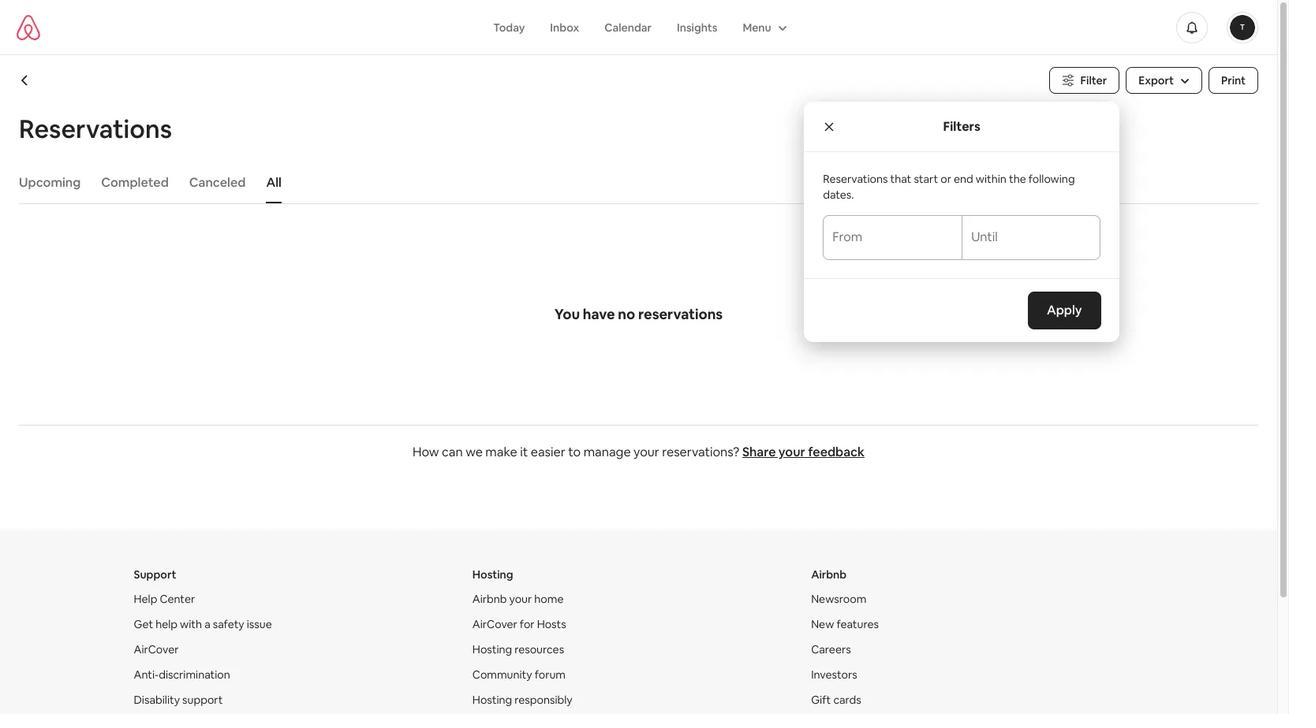 Task type: vqa. For each thing, say whether or not it's contained in the screenshot.
Help Center "link"
yes



Task type: describe. For each thing, give the bounding box(es) containing it.
feedback
[[808, 444, 865, 461]]

cards
[[833, 694, 861, 708]]

support
[[182, 694, 223, 708]]

discrimination
[[159, 668, 230, 682]]

upcoming button
[[11, 167, 89, 199]]

safety
[[213, 618, 244, 632]]

forum
[[535, 668, 566, 682]]

how can we make it easier to manage your reservations? share your feedback
[[413, 444, 865, 461]]

hosting resources link
[[472, 643, 564, 657]]

help center
[[134, 593, 195, 607]]

anti-
[[134, 668, 159, 682]]

export button
[[1126, 67, 1202, 94]]

none text field inside filters dialog
[[832, 236, 952, 252]]

community forum
[[472, 668, 566, 682]]

help center link
[[134, 593, 195, 607]]

reservations for reservations that start or end within the following dates.
[[823, 172, 888, 186]]

for
[[520, 618, 535, 632]]

filters dialog
[[804, 102, 1120, 342]]

hosting responsibly link
[[472, 694, 572, 708]]

filter button
[[1049, 67, 1120, 94]]

new features
[[811, 618, 879, 632]]

gift cards
[[811, 694, 861, 708]]

all button
[[258, 167, 289, 199]]

hosting for hosting
[[472, 568, 513, 582]]

you
[[554, 305, 580, 323]]

disability support link
[[134, 694, 223, 708]]

help
[[134, 593, 157, 607]]

reservations that start or end within the following dates.
[[823, 172, 1075, 202]]

disability support
[[134, 694, 223, 708]]

calendar
[[604, 20, 652, 34]]

resources
[[515, 643, 564, 657]]

insights link
[[664, 12, 730, 42]]

new features link
[[811, 618, 879, 632]]

airbnb your home link
[[472, 593, 564, 607]]

airbnb for airbnb your home
[[472, 593, 507, 607]]

make
[[485, 444, 517, 461]]

manage
[[584, 444, 631, 461]]

go back image
[[19, 74, 32, 87]]

none text field inside filters dialog
[[971, 236, 1091, 252]]

apply
[[1047, 302, 1082, 319]]

or
[[941, 172, 951, 186]]

hosting responsibly
[[472, 694, 572, 708]]

airbnb for airbnb
[[811, 568, 847, 582]]

home
[[534, 593, 564, 607]]

we
[[466, 444, 483, 461]]

reservations?
[[662, 444, 740, 461]]

canceled
[[189, 174, 246, 191]]

new
[[811, 618, 834, 632]]

no
[[618, 305, 635, 323]]

newsroom link
[[811, 593, 866, 607]]

to
[[568, 444, 581, 461]]

investors
[[811, 668, 857, 682]]

share
[[742, 444, 776, 461]]

hosting for hosting resources
[[472, 643, 512, 657]]

export
[[1139, 73, 1174, 88]]

get
[[134, 618, 153, 632]]



Task type: locate. For each thing, give the bounding box(es) containing it.
reservations up dates.
[[823, 172, 888, 186]]

airbnb up aircover for hosts
[[472, 593, 507, 607]]

filters
[[943, 118, 981, 135]]

responsibly
[[515, 694, 572, 708]]

dates.
[[823, 188, 854, 202]]

aircover for aircover 'link'
[[134, 643, 179, 657]]

hosting down community
[[472, 694, 512, 708]]

get help with a safety issue link
[[134, 618, 272, 632]]

your up aircover for hosts
[[509, 593, 532, 607]]

1 horizontal spatial reservations
[[823, 172, 888, 186]]

None text field
[[971, 236, 1091, 252]]

2 hosting from the top
[[472, 643, 512, 657]]

aircover for hosts link
[[472, 618, 566, 632]]

community forum link
[[472, 668, 566, 682]]

hosts
[[537, 618, 566, 632]]

aircover for hosts
[[472, 618, 566, 632]]

hosting up the airbnb your home
[[472, 568, 513, 582]]

hosting
[[472, 568, 513, 582], [472, 643, 512, 657], [472, 694, 512, 708]]

group
[[730, 12, 797, 42]]

completed button
[[93, 167, 177, 199]]

end
[[954, 172, 973, 186]]

0 horizontal spatial your
[[509, 593, 532, 607]]

reservations up completed
[[19, 113, 172, 145]]

you have no reservations
[[554, 305, 723, 323]]

get help with a safety issue
[[134, 618, 272, 632]]

your right manage
[[634, 444, 659, 461]]

share your feedback button
[[742, 444, 865, 461]]

0 horizontal spatial reservations
[[19, 113, 172, 145]]

start
[[914, 172, 938, 186]]

that
[[890, 172, 912, 186]]

print
[[1221, 73, 1246, 88]]

a
[[204, 618, 210, 632]]

airbnb up newsroom link
[[811, 568, 847, 582]]

within
[[976, 172, 1007, 186]]

aircover left for
[[472, 618, 517, 632]]

gift cards link
[[811, 694, 861, 708]]

following
[[1029, 172, 1075, 186]]

reservations
[[638, 305, 723, 323]]

the
[[1009, 172, 1026, 186]]

center
[[160, 593, 195, 607]]

easier
[[531, 444, 565, 461]]

1 horizontal spatial aircover
[[472, 618, 517, 632]]

disability
[[134, 694, 180, 708]]

inbox link
[[538, 12, 592, 42]]

completed
[[101, 174, 169, 191]]

1 horizontal spatial your
[[634, 444, 659, 461]]

None text field
[[832, 236, 952, 252]]

issue
[[247, 618, 272, 632]]

community
[[472, 668, 532, 682]]

it
[[520, 444, 528, 461]]

1 vertical spatial airbnb
[[472, 593, 507, 607]]

today
[[493, 20, 525, 34]]

tab list
[[11, 163, 1258, 204]]

0 vertical spatial reservations
[[19, 113, 172, 145]]

hosting resources
[[472, 643, 564, 657]]

1 horizontal spatial airbnb
[[811, 568, 847, 582]]

0 vertical spatial airbnb
[[811, 568, 847, 582]]

how
[[413, 444, 439, 461]]

your right share
[[779, 444, 805, 461]]

1 hosting from the top
[[472, 568, 513, 582]]

newsroom
[[811, 593, 866, 607]]

print button
[[1209, 67, 1258, 94]]

filter
[[1081, 73, 1107, 88]]

upcoming
[[19, 174, 81, 191]]

aircover link
[[134, 643, 179, 657]]

aircover for aircover for hosts
[[472, 618, 517, 632]]

1 vertical spatial aircover
[[134, 643, 179, 657]]

2 vertical spatial hosting
[[472, 694, 512, 708]]

inbox
[[550, 20, 579, 34]]

1 vertical spatial hosting
[[472, 643, 512, 657]]

apply button
[[1028, 292, 1101, 330]]

1 vertical spatial reservations
[[823, 172, 888, 186]]

0 horizontal spatial airbnb
[[472, 593, 507, 607]]

gift
[[811, 694, 831, 708]]

3 hosting from the top
[[472, 694, 512, 708]]

hosting for hosting responsibly
[[472, 694, 512, 708]]

reservations for reservations
[[19, 113, 172, 145]]

airbnb your home
[[472, 593, 564, 607]]

reservations
[[19, 113, 172, 145], [823, 172, 888, 186]]

0 horizontal spatial aircover
[[134, 643, 179, 657]]

with
[[180, 618, 202, 632]]

0 vertical spatial aircover
[[472, 618, 517, 632]]

have
[[583, 305, 615, 323]]

investors link
[[811, 668, 857, 682]]

0 vertical spatial hosting
[[472, 568, 513, 582]]

reservations inside reservations that start or end within the following dates.
[[823, 172, 888, 186]]

insights
[[677, 20, 717, 34]]

anti-discrimination
[[134, 668, 230, 682]]

tab list containing upcoming
[[11, 163, 1258, 204]]

all
[[266, 174, 281, 191]]

features
[[837, 618, 879, 632]]

help
[[156, 618, 178, 632]]

careers link
[[811, 643, 851, 657]]

careers
[[811, 643, 851, 657]]

today link
[[481, 12, 538, 42]]

aircover up "anti-"
[[134, 643, 179, 657]]

canceled button
[[181, 167, 254, 199]]

can
[[442, 444, 463, 461]]

hosting up community
[[472, 643, 512, 657]]

your
[[634, 444, 659, 461], [779, 444, 805, 461], [509, 593, 532, 607]]

anti-discrimination link
[[134, 668, 230, 682]]

2 horizontal spatial your
[[779, 444, 805, 461]]

support
[[134, 568, 176, 582]]

calendar link
[[592, 12, 664, 42]]



